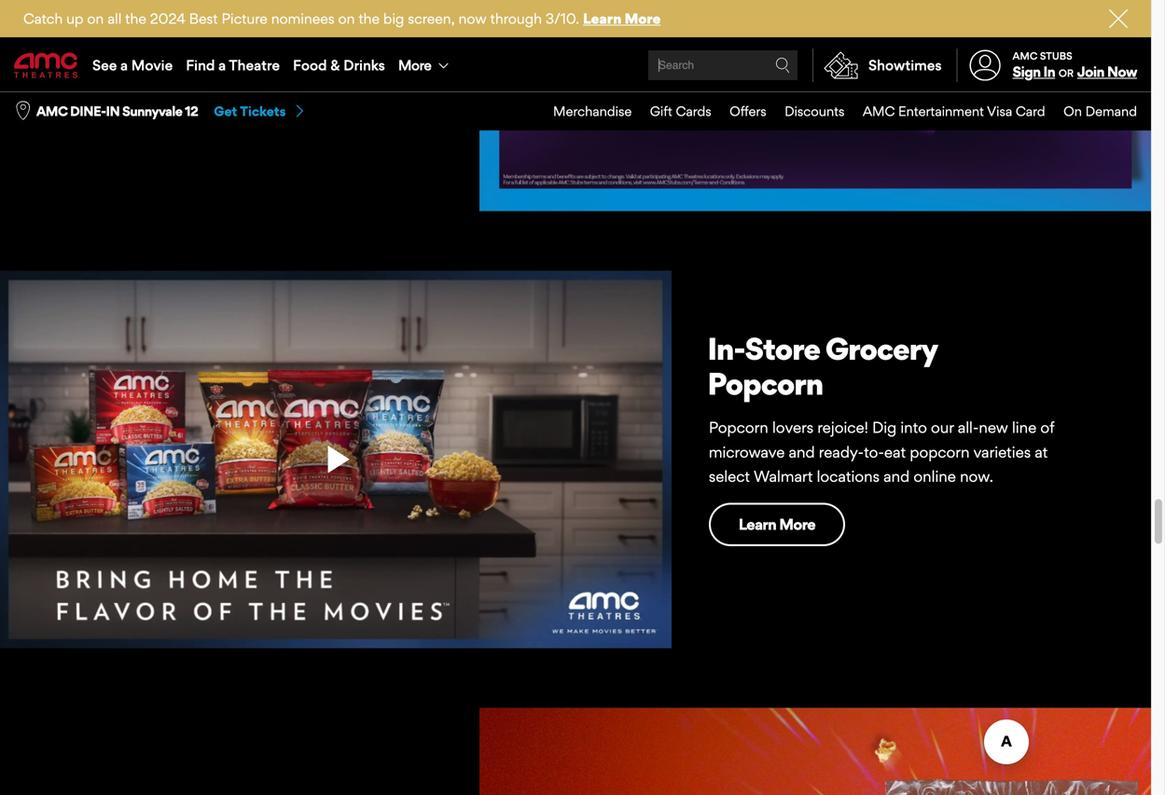 Task type: describe. For each thing, give the bounding box(es) containing it.
see a movie link
[[86, 39, 179, 91]]

rejoice!
[[818, 418, 869, 437]]

more right the 3/10.
[[625, 10, 661, 27]]

offers
[[730, 103, 767, 120]]

picture
[[222, 10, 268, 27]]

tickets
[[240, 103, 286, 120]]

more button
[[392, 39, 459, 91]]

store
[[745, 330, 820, 368]]

join
[[1077, 63, 1105, 80]]

12
[[185, 103, 198, 120]]

merchandise
[[553, 103, 632, 120]]

amc entertainment visa card link
[[845, 92, 1045, 130]]

in
[[106, 103, 120, 120]]

popcorn inside popcorn lovers rejoice! dig into our all-new line of microwave and ready-to-eat popcorn varieties at select walmart locations and online now.
[[709, 418, 769, 437]]

on demand
[[1064, 103, 1137, 120]]

new
[[979, 418, 1008, 437]]

offers link
[[711, 92, 767, 130]]

microwave
[[709, 443, 785, 462]]

demand
[[1086, 103, 1137, 120]]

food
[[293, 56, 327, 74]]

find a theatre link
[[179, 39, 286, 91]]

line
[[1012, 418, 1037, 437]]

0 horizontal spatial learn more link
[[180, 43, 316, 87]]

sunnyvale
[[122, 103, 182, 120]]

in-
[[708, 330, 745, 368]]

2 the from the left
[[359, 10, 380, 27]]

to-
[[864, 443, 884, 462]]

in inside amc stubs sign in or join now
[[1044, 63, 1055, 80]]

learn more for bottommost learn more link
[[739, 515, 816, 534]]

user profile image
[[959, 50, 1011, 81]]

see a movie
[[92, 56, 173, 74]]

close this dialog image
[[1119, 739, 1137, 757]]

gift cards link
[[632, 92, 711, 130]]

amc stubs sign in or join now
[[1013, 50, 1137, 80]]

amc entertainment visa card
[[863, 103, 1045, 120]]

popcorn lovers rejoice! dig into our all-new line of microwave and ready-to-eat popcorn varieties at select walmart locations and online now.
[[709, 418, 1054, 486]]

cards
[[676, 103, 711, 120]]

more inside button
[[398, 56, 431, 74]]

0 horizontal spatial in
[[100, 56, 113, 74]]

on demand link
[[1045, 92, 1137, 130]]

amc for visa
[[863, 103, 895, 120]]

food & drinks link
[[286, 39, 392, 91]]

discounts link
[[767, 92, 845, 130]]

nominees
[[271, 10, 335, 27]]

dig
[[872, 418, 897, 437]]

locations
[[817, 467, 880, 486]]

now
[[1107, 63, 1137, 80]]

2 on from the left
[[338, 10, 355, 27]]

into
[[901, 418, 927, 437]]

popcorn
[[910, 443, 970, 462]]

all
[[107, 10, 122, 27]]

in-store grocery popcorn
[[708, 330, 938, 403]]

see
[[92, 56, 117, 74]]

merchandise link
[[535, 92, 632, 130]]

on
[[1064, 103, 1082, 120]]

ready-
[[819, 443, 864, 462]]

more down walmart
[[779, 515, 816, 534]]

&
[[331, 56, 340, 74]]

search the AMC website text field
[[656, 58, 775, 72]]

2024
[[150, 10, 186, 27]]

gift cards
[[650, 103, 711, 120]]

get tickets
[[214, 103, 286, 120]]



Task type: vqa. For each thing, say whether or not it's contained in the screenshot.
Terms & Conditions link
no



Task type: locate. For each thing, give the bounding box(es) containing it.
visa
[[987, 103, 1012, 120]]

menu
[[0, 39, 1151, 91], [535, 92, 1137, 130]]

gift
[[650, 103, 673, 120]]

0 vertical spatial popcorn
[[708, 365, 823, 403]]

sign down stubs
[[1013, 63, 1041, 80]]

walmart
[[754, 467, 813, 486]]

get tickets link
[[214, 103, 306, 120]]

up
[[66, 10, 83, 27]]

1 the from the left
[[125, 10, 146, 27]]

join now button
[[1077, 63, 1137, 80]]

0 vertical spatial learn more link
[[583, 10, 661, 27]]

now.
[[960, 467, 994, 486]]

1 horizontal spatial the
[[359, 10, 380, 27]]

sign up dine-
[[67, 56, 97, 74]]

grocery
[[825, 330, 938, 368]]

more down screen,
[[398, 56, 431, 74]]

the right all
[[125, 10, 146, 27]]

showtimes
[[869, 56, 942, 74]]

sign in or join amc stubs element
[[957, 39, 1137, 91]]

learn more up get tickets
[[210, 56, 287, 74]]

2 a from the left
[[218, 56, 226, 74]]

through
[[490, 10, 542, 27]]

select
[[709, 467, 750, 486]]

learn more down walmart
[[739, 515, 816, 534]]

0 horizontal spatial sign
[[67, 56, 97, 74]]

sign inside sign in link
[[67, 56, 97, 74]]

0 vertical spatial learn
[[583, 10, 622, 27]]

card
[[1016, 103, 1045, 120]]

1 horizontal spatial and
[[884, 467, 910, 486]]

0 horizontal spatial the
[[125, 10, 146, 27]]

in
[[100, 56, 113, 74], [1044, 63, 1055, 80]]

amc
[[1013, 50, 1038, 62], [863, 103, 895, 120], [36, 103, 68, 120]]

and down eat
[[884, 467, 910, 486]]

eat
[[884, 443, 906, 462]]

1 horizontal spatial in
[[1044, 63, 1055, 80]]

on
[[87, 10, 104, 27], [338, 10, 355, 27]]

stubs
[[1040, 50, 1073, 62]]

our
[[931, 418, 954, 437]]

0 vertical spatial menu
[[0, 39, 1151, 91]]

food & drinks
[[293, 56, 385, 74]]

or
[[1059, 67, 1074, 79]]

amc dine-in sunnyvale 12
[[36, 103, 198, 120]]

and down lovers
[[789, 443, 815, 462]]

1 horizontal spatial sign
[[1013, 63, 1041, 80]]

menu up "merchandise" "link" at top
[[0, 39, 1151, 91]]

menu down "showtimes" image
[[535, 92, 1137, 130]]

learn for the leftmost learn more link
[[210, 56, 247, 74]]

of
[[1041, 418, 1054, 437]]

now
[[459, 10, 487, 27]]

1 horizontal spatial learn more link
[[583, 10, 661, 27]]

the
[[125, 10, 146, 27], [359, 10, 380, 27]]

learn more
[[210, 56, 287, 74], [739, 515, 816, 534]]

sign
[[67, 56, 97, 74], [1013, 63, 1041, 80]]

0 horizontal spatial and
[[789, 443, 815, 462]]

just $17.99 plus tax image
[[480, 709, 1151, 796]]

2 vertical spatial learn
[[739, 515, 776, 534]]

sign in link
[[37, 43, 143, 87]]

1 horizontal spatial learn
[[583, 10, 622, 27]]

1 vertical spatial and
[[884, 467, 910, 486]]

online
[[914, 467, 956, 486]]

more
[[625, 10, 661, 27], [250, 56, 287, 74], [398, 56, 431, 74], [779, 515, 816, 534]]

find
[[186, 56, 215, 74]]

amc inside amc stubs sign in or join now
[[1013, 50, 1038, 62]]

screen,
[[408, 10, 455, 27]]

learn right the 3/10.
[[583, 10, 622, 27]]

amc up sign in button
[[1013, 50, 1038, 62]]

amc for in
[[36, 103, 68, 120]]

1 horizontal spatial on
[[338, 10, 355, 27]]

submit search icon image
[[775, 58, 790, 73]]

1 vertical spatial learn more link
[[180, 43, 316, 87]]

2 vertical spatial learn more link
[[709, 503, 845, 547]]

2 horizontal spatial amc
[[1013, 50, 1038, 62]]

find a theatre
[[186, 56, 280, 74]]

learn up get
[[210, 56, 247, 74]]

catch up on all the 2024 best picture nominees on the big screen, now through 3/10. learn more
[[23, 10, 661, 27]]

the left big
[[359, 10, 380, 27]]

theatre
[[229, 56, 280, 74]]

1 vertical spatial learn
[[210, 56, 247, 74]]

discounts
[[785, 103, 845, 120]]

on left all
[[87, 10, 104, 27]]

0 horizontal spatial amc
[[36, 103, 68, 120]]

a right find
[[218, 56, 226, 74]]

0 horizontal spatial on
[[87, 10, 104, 27]]

amc logo image
[[14, 53, 79, 78], [14, 53, 79, 78]]

learn for bottommost learn more link
[[739, 515, 776, 534]]

lovers
[[772, 418, 814, 437]]

amc down showtimes link
[[863, 103, 895, 120]]

1 horizontal spatial a
[[218, 56, 226, 74]]

popcorn up the microwave on the bottom
[[709, 418, 769, 437]]

amc inside "amc dine-in sunnyvale 12" button
[[36, 103, 68, 120]]

1 vertical spatial popcorn
[[709, 418, 769, 437]]

big
[[383, 10, 404, 27]]

0 vertical spatial learn more
[[210, 56, 287, 74]]

learn more link
[[583, 10, 661, 27], [180, 43, 316, 87], [709, 503, 845, 547]]

sign in button
[[1013, 63, 1055, 80]]

at
[[1035, 443, 1048, 462]]

popcorn
[[708, 365, 823, 403], [709, 418, 769, 437]]

menu containing more
[[0, 39, 1151, 91]]

best
[[189, 10, 218, 27]]

sign inside amc stubs sign in or join now
[[1013, 63, 1041, 80]]

entertainment
[[898, 103, 984, 120]]

learn more link down walmart
[[709, 503, 845, 547]]

catch
[[23, 10, 63, 27]]

3/10.
[[546, 10, 579, 27]]

on right nominees
[[338, 10, 355, 27]]

2 horizontal spatial learn
[[739, 515, 776, 534]]

a for movie
[[120, 56, 128, 74]]

1 on from the left
[[87, 10, 104, 27]]

0 horizontal spatial learn more
[[210, 56, 287, 74]]

sign in
[[67, 56, 113, 74]]

all-
[[958, 418, 979, 437]]

scan awareness image
[[480, 0, 1151, 212]]

learn down walmart
[[739, 515, 776, 534]]

amc left dine-
[[36, 103, 68, 120]]

amc for sign
[[1013, 50, 1038, 62]]

learn more for the leftmost learn more link
[[210, 56, 287, 74]]

more left food
[[250, 56, 287, 74]]

a right see
[[120, 56, 128, 74]]

menu containing merchandise
[[535, 92, 1137, 130]]

learn
[[583, 10, 622, 27], [210, 56, 247, 74], [739, 515, 776, 534]]

popcorn inside in-store grocery popcorn
[[708, 365, 823, 403]]

dine-
[[70, 103, 106, 120]]

movie
[[131, 56, 173, 74]]

1 horizontal spatial learn more
[[739, 515, 816, 534]]

learn more link right the 3/10.
[[583, 10, 661, 27]]

1 vertical spatial menu
[[535, 92, 1137, 130]]

showtimes image
[[814, 49, 869, 82]]

get
[[214, 103, 237, 120]]

1 vertical spatial learn more
[[739, 515, 816, 534]]

a
[[120, 56, 128, 74], [218, 56, 226, 74]]

varieties
[[974, 443, 1031, 462]]

0 horizontal spatial learn
[[210, 56, 247, 74]]

0 vertical spatial and
[[789, 443, 815, 462]]

drinks
[[343, 56, 385, 74]]

and
[[789, 443, 815, 462], [884, 467, 910, 486]]

amc dine-in sunnyvale 12 button
[[36, 102, 198, 120]]

1 a from the left
[[120, 56, 128, 74]]

0 horizontal spatial a
[[120, 56, 128, 74]]

2 horizontal spatial learn more link
[[709, 503, 845, 547]]

popcorn up lovers
[[708, 365, 823, 403]]

showtimes link
[[813, 49, 942, 82]]

a for theatre
[[218, 56, 226, 74]]

learn more link up get tickets
[[180, 43, 316, 87]]

1 horizontal spatial amc
[[863, 103, 895, 120]]



